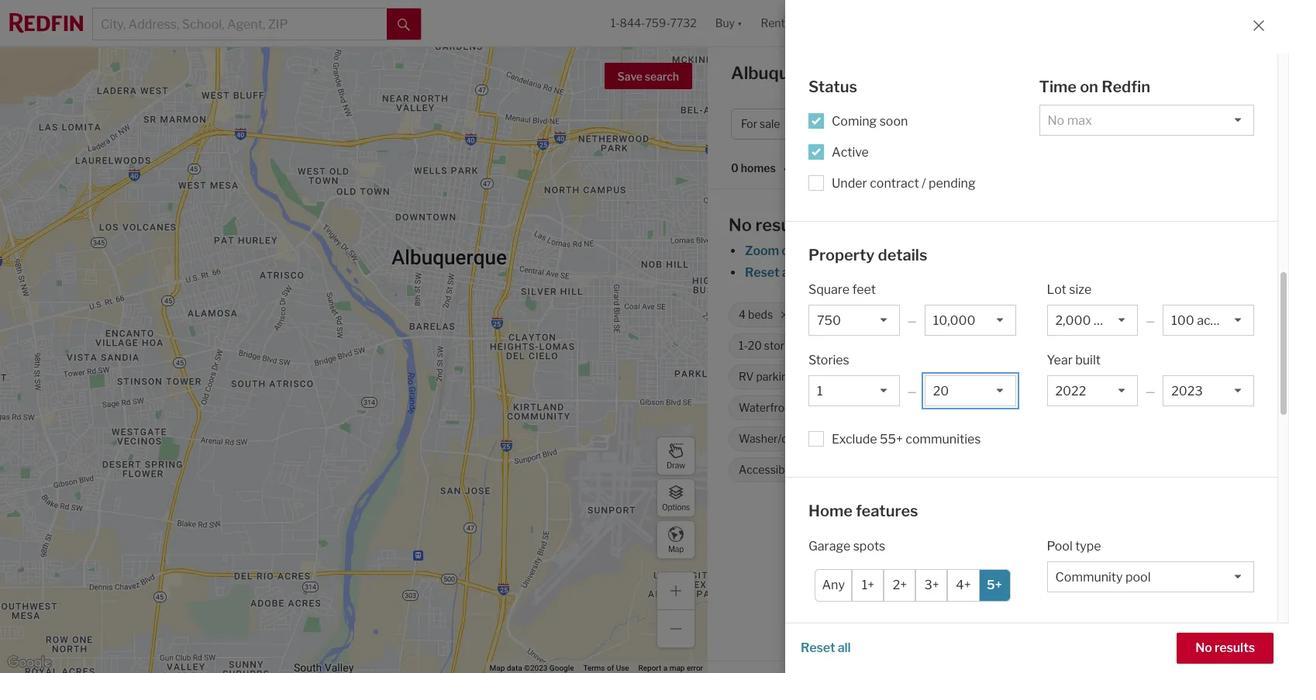 Task type: vqa. For each thing, say whether or not it's contained in the screenshot.
Search field element
no



Task type: locate. For each thing, give the bounding box(es) containing it.
price
[[826, 117, 853, 131]]

1 vertical spatial no results
[[1196, 641, 1256, 655]]

coming soon
[[832, 114, 908, 128]]

1 vertical spatial no
[[1196, 641, 1213, 655]]

/
[[1025, 117, 1029, 131], [922, 176, 926, 190]]

1 vertical spatial 4+
[[814, 308, 827, 321]]

1 vertical spatial parking
[[883, 463, 921, 476]]

5+ for 5+ parking spots
[[867, 463, 880, 476]]

type right soon
[[931, 117, 954, 131]]

recommended button
[[820, 161, 914, 176]]

2022-
[[867, 339, 898, 352]]

5+ right 4+ 'radio'
[[987, 578, 1003, 593]]

error
[[687, 664, 703, 672]]

0 vertical spatial type
[[931, 117, 954, 131]]

primary
[[1047, 370, 1087, 383]]

remove 750-10,000 sq. ft. image
[[1001, 310, 1010, 320]]

1 horizontal spatial 4+
[[957, 578, 971, 593]]

home
[[898, 117, 929, 131], [809, 502, 853, 520]]

2 vertical spatial 4+
[[957, 578, 971, 593]]

4 beds
[[739, 308, 773, 321]]

0 vertical spatial all
[[782, 265, 795, 280]]

/ inside button
[[1025, 117, 1029, 131]]

1 horizontal spatial type
[[1076, 539, 1102, 553]]

1 vertical spatial reset
[[801, 641, 836, 655]]

1 horizontal spatial /
[[1025, 117, 1029, 131]]

0 vertical spatial 4+
[[1031, 117, 1045, 131]]

all left outdoor
[[838, 641, 851, 655]]

750-10,000 sq. ft.
[[900, 308, 992, 321]]

google
[[550, 664, 574, 672]]

2 horizontal spatial 4+
[[1031, 117, 1045, 131]]

have
[[931, 401, 957, 414]]

fireplace
[[959, 370, 1006, 383]]

home inside button
[[898, 117, 929, 131]]

0 horizontal spatial sq.
[[964, 308, 979, 321]]

ft.-
[[1085, 308, 1100, 321]]

0 vertical spatial map
[[668, 544, 684, 553]]

reset all button
[[801, 633, 851, 664]]

4 left bd
[[1000, 117, 1007, 131]]

1 horizontal spatial home
[[898, 117, 929, 131]]

0 vertical spatial parking
[[757, 370, 795, 383]]

include outdoor parking
[[832, 627, 970, 642]]

4 left beds
[[739, 308, 746, 321]]

0 vertical spatial 5+
[[867, 463, 880, 476]]

remove washer/dryer hookup image
[[858, 434, 867, 444]]

home for home type
[[898, 117, 929, 131]]

sq. left ft.
[[964, 308, 979, 321]]

terms of use link
[[584, 664, 629, 672]]

beds
[[748, 308, 773, 321]]

any
[[822, 578, 845, 593]]

exclude 55+ communities
[[832, 432, 981, 447]]

4+ for 4+
[[957, 578, 971, 593]]

main
[[1153, 370, 1178, 383]]

home type button
[[888, 109, 984, 140]]

accessible
[[739, 463, 794, 476]]

7732
[[670, 17, 697, 30]]

option group containing any
[[815, 569, 1011, 601]]

guest
[[892, 432, 923, 445]]

1 vertical spatial /
[[922, 176, 926, 190]]

100
[[1100, 308, 1120, 321]]

map button
[[657, 520, 696, 559]]

1 horizontal spatial 5+
[[987, 578, 1003, 593]]

— up 2023
[[908, 314, 917, 327]]

1 horizontal spatial 1-
[[739, 339, 748, 352]]

1 vertical spatial 4
[[739, 308, 746, 321]]

sq. left ft.-
[[1068, 308, 1083, 321]]

garage
[[809, 539, 851, 553]]

1 horizontal spatial parking
[[883, 463, 921, 476]]

4 for 4 beds
[[739, 308, 746, 321]]

4+ radio
[[948, 569, 980, 601]]

0 horizontal spatial on
[[1080, 78, 1099, 96]]

communities
[[906, 432, 981, 447]]

0 horizontal spatial redfin
[[891, 517, 929, 532]]

remove guest house image
[[963, 434, 972, 444]]

reset inside button
[[801, 641, 836, 655]]

map down options
[[668, 544, 684, 553]]

0 horizontal spatial spots
[[854, 539, 886, 553]]

details
[[878, 245, 928, 264]]

1 horizontal spatial all
[[838, 641, 851, 655]]

options
[[662, 502, 690, 511]]

for
[[741, 117, 758, 131]]

1 horizontal spatial results
[[1215, 641, 1256, 655]]

map
[[670, 664, 685, 672]]

— down conditioning at the right of page
[[908, 385, 917, 398]]

option group
[[815, 569, 1011, 601]]

0 vertical spatial /
[[1025, 117, 1029, 131]]

air
[[837, 370, 851, 383]]

1 vertical spatial map
[[490, 664, 505, 672]]

market insights link
[[1096, 50, 1188, 85]]

0 horizontal spatial 1-
[[611, 17, 620, 30]]

— down main
[[1146, 385, 1156, 398]]

4+ left baths
[[814, 308, 827, 321]]

0 vertical spatial no results
[[729, 215, 812, 235]]

5+ down remove washer/dryer hookup image
[[867, 463, 880, 476]]

parking right rv
[[757, 370, 795, 383]]

results
[[756, 215, 812, 235], [1215, 641, 1256, 655]]

0 vertical spatial 1-
[[611, 17, 620, 30]]

1- for 844-
[[611, 17, 620, 30]]

1 horizontal spatial on
[[1138, 370, 1151, 383]]

4+ left 5+ radio
[[957, 578, 971, 593]]

1 vertical spatial spots
[[854, 539, 886, 553]]

remove pets allowed image
[[1096, 403, 1105, 413]]

stories
[[809, 353, 850, 368]]

remove primary bedroom on main image
[[1187, 372, 1196, 382]]

4+ for 4+ baths
[[814, 308, 827, 321]]

home down homes
[[898, 117, 929, 131]]

4+
[[1031, 117, 1045, 131], [814, 308, 827, 321], [957, 578, 971, 593]]

4+ inside 'radio'
[[957, 578, 971, 593]]

3+ radio
[[916, 569, 948, 601]]

1 horizontal spatial no
[[1196, 641, 1213, 655]]

4+ left ba
[[1031, 117, 1045, 131]]

home up garage
[[809, 502, 853, 520]]

remove 4 bd / 4+ ba image
[[1067, 119, 1077, 129]]

4 inside button
[[1000, 117, 1007, 131]]

1 horizontal spatial no results
[[1196, 641, 1256, 655]]

0 vertical spatial 4
[[1000, 117, 1007, 131]]

acres
[[1122, 308, 1150, 321]]

1 horizontal spatial map
[[668, 544, 684, 553]]

0 horizontal spatial map
[[490, 664, 505, 672]]

pending
[[929, 176, 976, 190]]

1- up rv
[[739, 339, 748, 352]]

on left main
[[1138, 370, 1151, 383]]

filters
[[798, 265, 832, 280]]

0 vertical spatial home
[[898, 117, 929, 131]]

all inside button
[[838, 641, 851, 655]]

spots down the house
[[923, 463, 951, 476]]

spots down "home features"
[[854, 539, 886, 553]]

size
[[1070, 282, 1092, 297]]

for sale button
[[731, 109, 810, 140]]

on right time
[[1080, 78, 1099, 96]]

parking for rv
[[757, 370, 795, 383]]

report
[[639, 664, 662, 672]]

0 horizontal spatial 4
[[739, 308, 746, 321]]

10,000
[[925, 308, 962, 321]]

1 vertical spatial all
[[838, 641, 851, 655]]

home type
[[898, 117, 954, 131]]

— left remove 2,000 sq. ft.-100 acres lot icon on the right
[[1146, 314, 1156, 327]]

washer/dryer hookup
[[739, 432, 849, 445]]

1 horizontal spatial sq.
[[1068, 308, 1083, 321]]

no results
[[729, 215, 812, 235], [1196, 641, 1256, 655]]

1-
[[611, 17, 620, 30], [739, 339, 748, 352]]

759-
[[646, 17, 670, 30]]

primary bedroom on main
[[1047, 370, 1178, 383]]

1 vertical spatial type
[[1076, 539, 1102, 553]]

remove basement image
[[897, 403, 906, 413]]

1- left 759-
[[611, 17, 620, 30]]

1 horizontal spatial 4
[[1000, 117, 1007, 131]]

out
[[782, 244, 802, 258]]

2 horizontal spatial parking
[[926, 627, 970, 642]]

0 horizontal spatial no
[[729, 215, 752, 235]]

5+ parking spots
[[867, 463, 951, 476]]

0 vertical spatial reset
[[745, 265, 780, 280]]

home for home features
[[809, 502, 853, 520]]

reset down zoom
[[745, 265, 780, 280]]

type inside button
[[931, 117, 954, 131]]

garage spots
[[809, 539, 886, 553]]

hookup
[[811, 432, 849, 445]]

0 horizontal spatial 5+
[[867, 463, 880, 476]]

list box
[[1040, 104, 1255, 135], [809, 305, 900, 336], [925, 305, 1016, 336], [1047, 305, 1139, 336], [1163, 305, 1255, 336], [809, 375, 900, 406], [925, 375, 1016, 406], [1047, 375, 1139, 406], [1163, 375, 1255, 406], [1047, 561, 1255, 592]]

remove have view image
[[990, 403, 999, 413]]

1 horizontal spatial spots
[[923, 463, 951, 476]]

1+
[[862, 578, 875, 593]]

0 horizontal spatial home
[[809, 502, 853, 520]]

lot
[[1047, 282, 1067, 297]]

0 horizontal spatial type
[[931, 117, 954, 131]]

4
[[1000, 117, 1007, 131], [739, 308, 746, 321]]

google image
[[4, 653, 55, 673]]

0 horizontal spatial no results
[[729, 215, 812, 235]]

0 horizontal spatial all
[[782, 265, 795, 280]]

2 vertical spatial parking
[[926, 627, 970, 642]]

2,000
[[1035, 308, 1066, 321]]

remove rv parking image
[[802, 372, 812, 382]]

5+ inside 5+ radio
[[987, 578, 1003, 593]]

1 vertical spatial 5+
[[987, 578, 1003, 593]]

reset
[[745, 265, 780, 280], [801, 641, 836, 655]]

1 horizontal spatial reset
[[801, 641, 836, 655]]

exclude
[[832, 432, 878, 447]]

parking down exclude 55+ communities
[[883, 463, 921, 476]]

all
[[782, 265, 795, 280], [838, 641, 851, 655]]

reset down 'any' option
[[801, 641, 836, 655]]

0 horizontal spatial 4+
[[814, 308, 827, 321]]

0 vertical spatial redfin
[[1102, 78, 1151, 96]]

0 horizontal spatial parking
[[757, 370, 795, 383]]

no results button
[[1177, 633, 1274, 664]]

/ right bd
[[1025, 117, 1029, 131]]

type right pool
[[1076, 539, 1102, 553]]

remove waterfront image
[[804, 403, 813, 413]]

0 horizontal spatial reset
[[745, 265, 780, 280]]

map inside button
[[668, 544, 684, 553]]

0 horizontal spatial results
[[756, 215, 812, 235]]

0 horizontal spatial /
[[922, 176, 926, 190]]

parking right outdoor
[[926, 627, 970, 642]]

1 vertical spatial results
[[1215, 641, 1256, 655]]

map left data
[[490, 664, 505, 672]]

conditioning
[[854, 370, 917, 383]]

all down out
[[782, 265, 795, 280]]

washer/dryer
[[739, 432, 809, 445]]

2 sq. from the left
[[1068, 308, 1083, 321]]

55+
[[880, 432, 903, 447]]

1 vertical spatial on
[[1138, 370, 1151, 383]]

type
[[931, 117, 954, 131], [1076, 539, 1102, 553]]

1 vertical spatial 1-
[[739, 339, 748, 352]]

/ left pending
[[922, 176, 926, 190]]

1 vertical spatial home
[[809, 502, 853, 520]]



Task type: describe. For each thing, give the bounding box(es) containing it.
draw
[[667, 460, 686, 470]]

contract
[[870, 176, 920, 190]]

submit search image
[[398, 18, 410, 31]]

sort
[[795, 162, 818, 175]]

no inside button
[[1196, 641, 1213, 655]]

year built
[[1047, 353, 1101, 368]]

— for stories
[[908, 385, 917, 398]]

home features
[[809, 502, 919, 520]]

homes
[[741, 162, 776, 175]]

map region
[[0, 0, 824, 673]]

1 vertical spatial redfin
[[891, 517, 929, 532]]

0
[[731, 162, 739, 175]]

/ for 4+
[[1025, 117, 1029, 131]]

albuquerque, nm homes for sale
[[731, 63, 1000, 83]]

City, Address, School, Agent, ZIP search field
[[93, 9, 387, 40]]

albuquerque,
[[731, 63, 840, 83]]

guest house
[[892, 432, 956, 445]]

data
[[507, 664, 522, 672]]

2,000 sq. ft.-100 acres lot
[[1035, 308, 1165, 321]]

property
[[809, 245, 875, 264]]

soon
[[880, 114, 908, 128]]

pets
[[1024, 401, 1047, 414]]

:
[[818, 162, 820, 175]]

reset all filters button
[[745, 265, 833, 280]]

pets allowed
[[1024, 401, 1088, 414]]

save search
[[618, 70, 679, 83]]

rv
[[739, 370, 754, 383]]

— for square feet
[[908, 314, 917, 327]]

reset all
[[801, 641, 851, 655]]

4+ inside button
[[1031, 117, 1045, 131]]

zoom out button
[[745, 244, 802, 258]]

save search button
[[605, 63, 693, 89]]

no results inside button
[[1196, 641, 1256, 655]]

2+ radio
[[884, 569, 916, 601]]

features
[[856, 502, 919, 520]]

air conditioning
[[837, 370, 917, 383]]

5+ radio
[[979, 569, 1011, 601]]

type for pool type
[[1076, 539, 1102, 553]]

lot
[[1152, 308, 1165, 321]]

4 bd / 4+ ba button
[[990, 109, 1088, 140]]

rv parking
[[739, 370, 795, 383]]

5+ for 5+
[[987, 578, 1003, 593]]

/ for pending
[[922, 176, 926, 190]]

feet
[[853, 282, 876, 297]]

ba
[[1047, 117, 1060, 131]]

square
[[809, 282, 850, 297]]

pool type
[[1047, 539, 1102, 553]]

4 bd / 4+ ba
[[1000, 117, 1060, 131]]

property details
[[809, 245, 928, 264]]

1-20 stories
[[739, 339, 799, 352]]

nm
[[844, 63, 873, 83]]

recommended
[[823, 162, 901, 175]]

terms
[[584, 664, 605, 672]]

4 for 4 bd / 4+ ba
[[1000, 117, 1007, 131]]

allowed
[[1049, 401, 1088, 414]]

3+
[[925, 578, 940, 593]]

under
[[832, 176, 868, 190]]

market insights
[[1096, 67, 1188, 82]]

draw button
[[657, 437, 696, 475]]

insights
[[1141, 67, 1188, 82]]

map for map data ©2023 google
[[490, 664, 505, 672]]

remove 4 beds image
[[780, 310, 789, 320]]

view
[[959, 401, 983, 414]]

year
[[1047, 353, 1073, 368]]

remove air conditioning image
[[925, 372, 934, 382]]

have view
[[931, 401, 983, 414]]

Any radio
[[815, 569, 853, 601]]

0 vertical spatial results
[[756, 215, 812, 235]]

remove 2,000 sq. ft.-100 acres lot image
[[1175, 310, 1185, 320]]

0 vertical spatial no
[[729, 215, 752, 235]]

all inside "zoom out reset all filters"
[[782, 265, 795, 280]]

baths
[[830, 308, 858, 321]]

1-844-759-7732
[[611, 17, 697, 30]]

a
[[664, 664, 668, 672]]

results inside button
[[1215, 641, 1256, 655]]

stories
[[765, 339, 799, 352]]

built
[[1076, 353, 1101, 368]]

time
[[1040, 78, 1077, 96]]

map for map
[[668, 544, 684, 553]]

750-
[[900, 308, 925, 321]]

market
[[1096, 67, 1139, 82]]

reset inside "zoom out reset all filters"
[[745, 265, 780, 280]]

type for home type
[[931, 117, 954, 131]]

active
[[832, 145, 869, 159]]

coming
[[832, 114, 877, 128]]

zoom out reset all filters
[[745, 244, 832, 280]]

1+ radio
[[853, 569, 884, 601]]

0 vertical spatial on
[[1080, 78, 1099, 96]]

ft.
[[981, 308, 992, 321]]

1 horizontal spatial redfin
[[1102, 78, 1151, 96]]

4+ baths
[[814, 308, 858, 321]]

0 homes • sort : recommended
[[731, 162, 901, 176]]

save
[[618, 70, 643, 83]]

— for lot size
[[1146, 314, 1156, 327]]

search
[[645, 70, 679, 83]]

1- for 20
[[739, 339, 748, 352]]

home
[[796, 463, 826, 476]]

2023
[[898, 339, 926, 352]]

basement
[[838, 401, 890, 414]]

house
[[925, 432, 956, 445]]

square feet
[[809, 282, 876, 297]]

homes
[[876, 63, 934, 83]]

pool
[[1047, 539, 1073, 553]]

844-
[[620, 17, 646, 30]]

0 vertical spatial spots
[[923, 463, 951, 476]]

for
[[937, 63, 961, 83]]

bedroom
[[1090, 370, 1136, 383]]

1 sq. from the left
[[964, 308, 979, 321]]

remove fireplace image
[[1013, 372, 1022, 382]]

redfin link
[[891, 517, 929, 532]]

— for year built
[[1146, 385, 1156, 398]]

lot size
[[1047, 282, 1092, 297]]

©2023
[[524, 664, 548, 672]]

parking for 5+
[[883, 463, 921, 476]]

report a map error
[[639, 664, 703, 672]]

status
[[809, 78, 858, 96]]

report a map error link
[[639, 664, 703, 672]]



